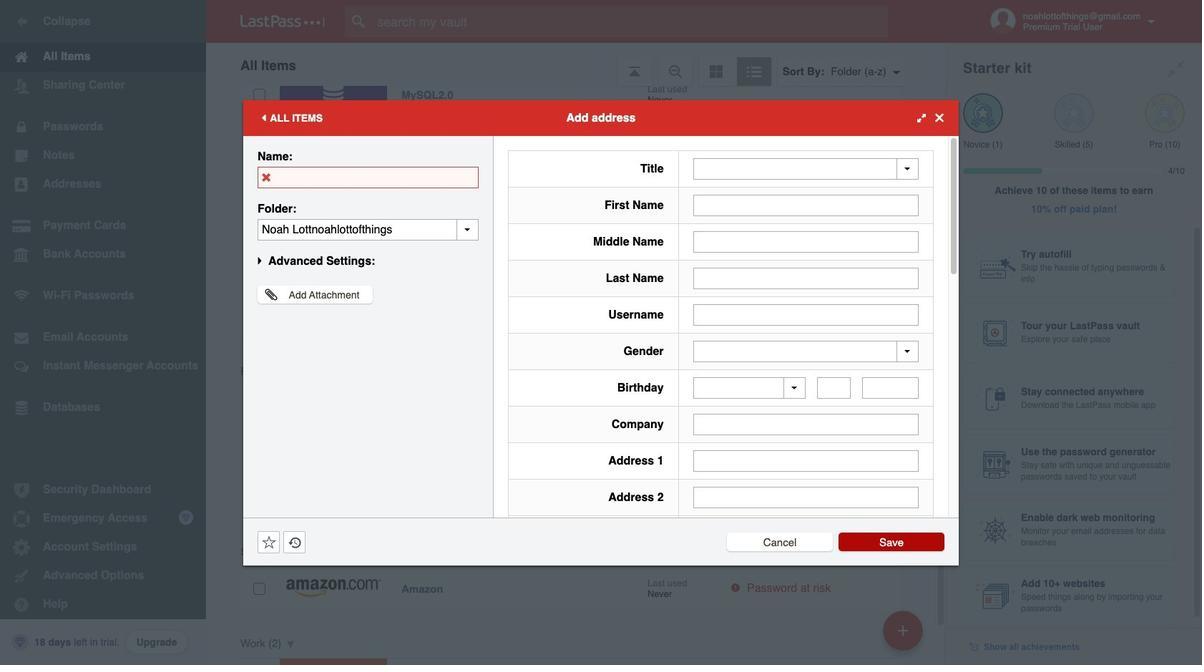 Task type: describe. For each thing, give the bounding box(es) containing it.
Search search field
[[345, 6, 917, 37]]

new item image
[[898, 625, 908, 635]]

main navigation navigation
[[0, 0, 206, 665]]

vault options navigation
[[206, 43, 946, 86]]

new item navigation
[[878, 606, 932, 665]]

lastpass image
[[241, 15, 325, 28]]



Task type: locate. For each thing, give the bounding box(es) containing it.
search my vault text field
[[345, 6, 917, 37]]

None text field
[[258, 219, 479, 240], [693, 231, 919, 252], [693, 267, 919, 289], [818, 377, 851, 399], [863, 377, 919, 399], [258, 219, 479, 240], [693, 231, 919, 252], [693, 267, 919, 289], [818, 377, 851, 399], [863, 377, 919, 399]]

dialog
[[243, 100, 959, 665]]

None text field
[[258, 166, 479, 188], [693, 194, 919, 216], [693, 304, 919, 325], [693, 414, 919, 435], [693, 450, 919, 472], [693, 487, 919, 508], [258, 166, 479, 188], [693, 194, 919, 216], [693, 304, 919, 325], [693, 414, 919, 435], [693, 450, 919, 472], [693, 487, 919, 508]]



Task type: vqa. For each thing, say whether or not it's contained in the screenshot.
the Search search box at top
yes



